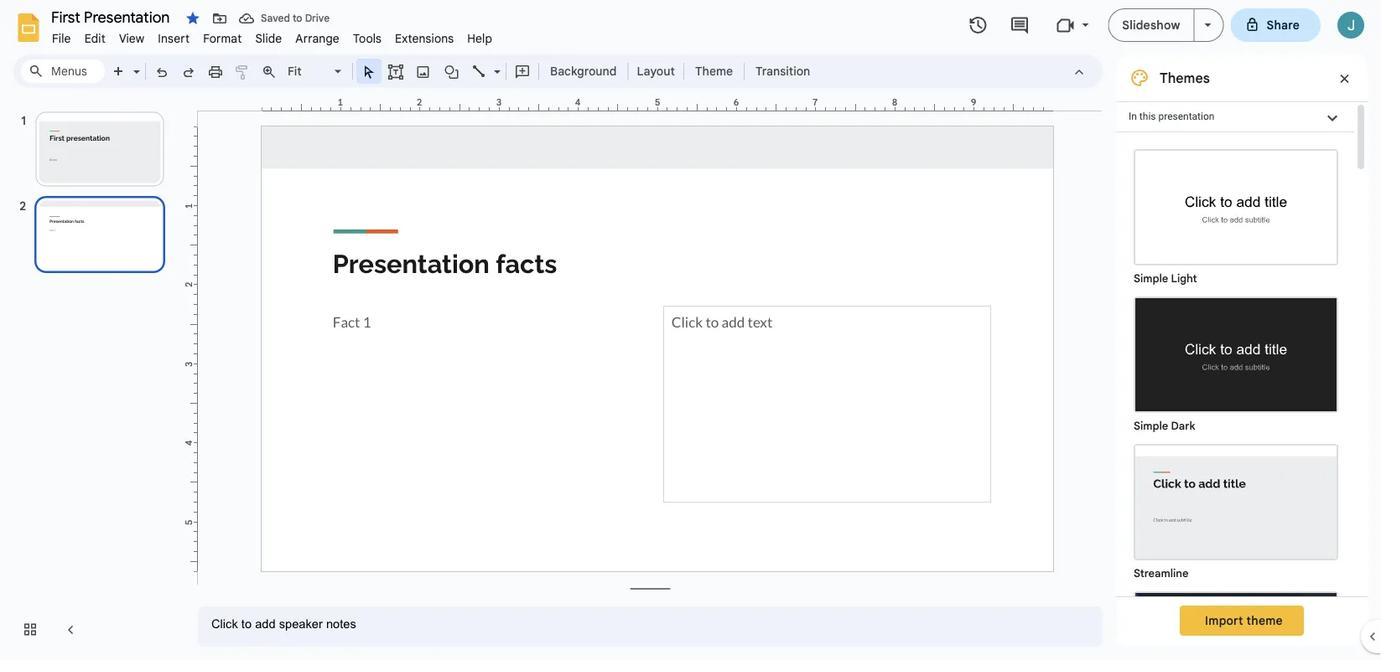 Task type: vqa. For each thing, say whether or not it's contained in the screenshot.
this
yes



Task type: locate. For each thing, give the bounding box(es) containing it.
navigation inside themes application
[[0, 95, 185, 661]]

main toolbar
[[104, 59, 819, 84]]

presentation
[[1159, 111, 1215, 122]]

themes
[[1160, 70, 1210, 86]]

1 vertical spatial simple
[[1134, 420, 1168, 433]]

Simple Light radio
[[1126, 141, 1347, 661]]

simple left dark
[[1134, 420, 1168, 433]]

file
[[52, 31, 71, 46]]

share button
[[1231, 8, 1321, 42]]

extensions menu item
[[388, 29, 461, 48]]

menu bar banner
[[0, 0, 1381, 661]]

menu bar inside menu bar banner
[[45, 22, 499, 49]]

simple inside option
[[1134, 420, 1168, 433]]

view
[[119, 31, 145, 46]]

in this presentation tab
[[1116, 101, 1355, 133]]

background button
[[543, 59, 624, 84]]

tools menu item
[[346, 29, 388, 48]]

presentation options image
[[1205, 23, 1212, 27]]

import theme
[[1205, 614, 1283, 629]]

share
[[1267, 18, 1300, 32]]

option group
[[1116, 133, 1355, 661]]

option group containing simple light
[[1116, 133, 1355, 661]]

light
[[1171, 272, 1197, 286]]

slide menu item
[[249, 29, 289, 48]]

insert
[[158, 31, 190, 46]]

slideshow
[[1122, 18, 1181, 32]]

simple left 'light'
[[1134, 272, 1168, 286]]

simple inside "option"
[[1134, 272, 1168, 286]]

format menu item
[[196, 29, 249, 48]]

1 simple from the top
[[1134, 272, 1168, 286]]

slideshow button
[[1108, 8, 1195, 42]]

Focus radio
[[1126, 584, 1347, 661]]

simple
[[1134, 272, 1168, 286], [1134, 420, 1168, 433]]

simple for simple light
[[1134, 272, 1168, 286]]

navigation
[[0, 95, 185, 661]]

insert menu item
[[151, 29, 196, 48]]

theme button
[[688, 59, 741, 84]]

Menus field
[[21, 60, 105, 83]]

layout
[[637, 64, 675, 78]]

menu bar containing file
[[45, 22, 499, 49]]

themes section
[[1116, 55, 1368, 661]]

0 vertical spatial simple
[[1134, 272, 1168, 286]]

this
[[1140, 111, 1156, 122]]

simple light
[[1134, 272, 1197, 286]]

import
[[1205, 614, 1244, 629]]

menu bar
[[45, 22, 499, 49]]

format
[[203, 31, 242, 46]]

2 simple from the top
[[1134, 420, 1168, 433]]

Star checkbox
[[181, 7, 205, 30]]

insert image image
[[414, 60, 433, 83]]

tools
[[353, 31, 382, 46]]



Task type: describe. For each thing, give the bounding box(es) containing it.
transition button
[[748, 59, 818, 84]]

Rename text field
[[45, 7, 179, 27]]

layout button
[[632, 59, 680, 84]]

Simple Dark radio
[[1126, 289, 1347, 436]]

focus image
[[1136, 594, 1337, 661]]

dark
[[1171, 420, 1196, 433]]

in this presentation
[[1129, 111, 1215, 122]]

in
[[1129, 111, 1137, 122]]

themes application
[[0, 0, 1381, 661]]

simple dark
[[1134, 420, 1196, 433]]

background
[[550, 64, 617, 78]]

view menu item
[[112, 29, 151, 48]]

shape image
[[442, 60, 462, 83]]

edit menu item
[[78, 29, 112, 48]]

arrange
[[296, 31, 340, 46]]

help menu item
[[461, 29, 499, 48]]

option group inside themes section
[[1116, 133, 1355, 661]]

arrange menu item
[[289, 29, 346, 48]]

streamline
[[1134, 567, 1189, 581]]

simple for simple dark
[[1134, 420, 1168, 433]]

file menu item
[[45, 29, 78, 48]]

extensions
[[395, 31, 454, 46]]

Zoom text field
[[285, 60, 332, 83]]

import theme button
[[1180, 606, 1304, 637]]

transition
[[756, 64, 810, 78]]

Zoom field
[[283, 60, 349, 84]]

help
[[467, 31, 492, 46]]

Streamline radio
[[1126, 436, 1347, 584]]

new slide with layout image
[[129, 60, 140, 66]]

theme
[[695, 64, 733, 78]]

slide
[[255, 31, 282, 46]]

theme
[[1247, 614, 1283, 629]]

edit
[[84, 31, 106, 46]]



